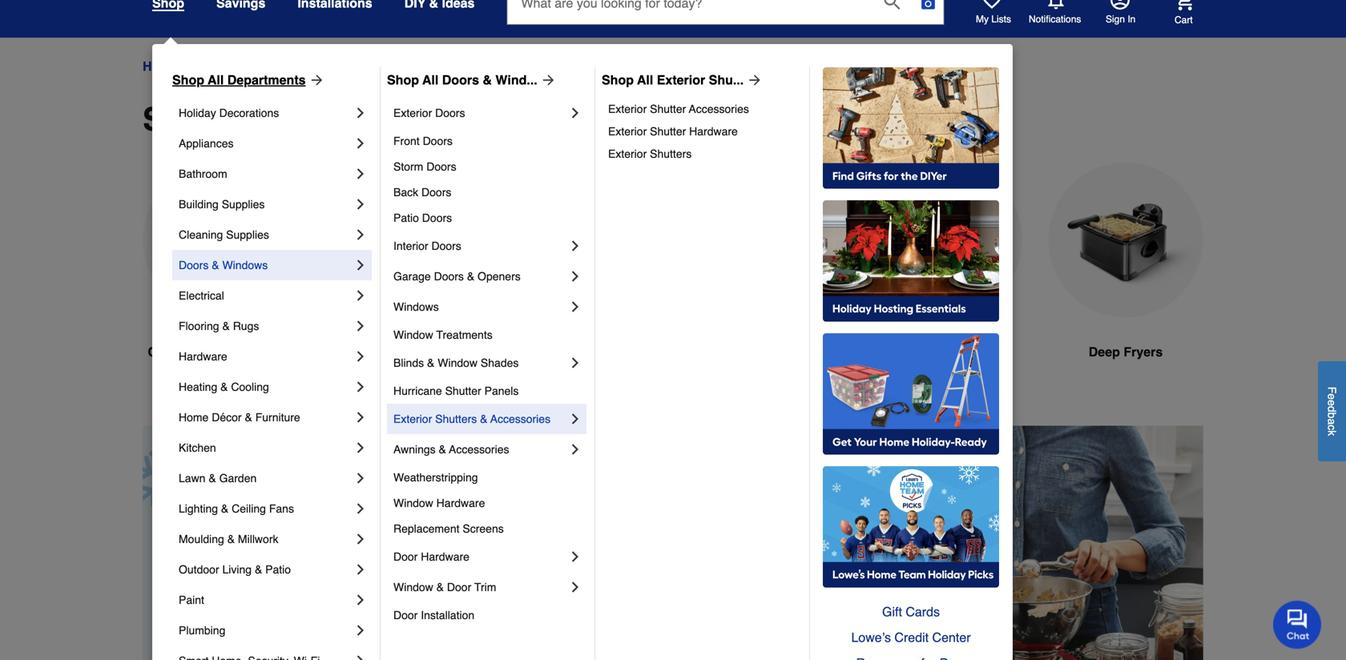 Task type: vqa. For each thing, say whether or not it's contained in the screenshot.
THE DOORS & WINDOWS link
yes



Task type: locate. For each thing, give the bounding box(es) containing it.
garage
[[394, 270, 431, 283]]

shop up exterior doors
[[387, 73, 419, 87]]

my lists
[[976, 14, 1012, 25]]

chevron right image for exterior doors
[[568, 105, 584, 121]]

garage doors & openers
[[394, 270, 521, 283]]

hardware down the 'exterior shutter accessories' link
[[690, 125, 738, 138]]

chevron right image for appliances
[[353, 135, 369, 152]]

arrow right image inside the shop all doors & wind... link
[[538, 72, 557, 88]]

awnings & accessories
[[394, 443, 509, 456]]

shutters down exterior shutter hardware at top
[[650, 148, 692, 160]]

hardware inside window hardware link
[[437, 497, 485, 510]]

heating & cooling
[[179, 381, 269, 394]]

shop
[[172, 73, 204, 87], [387, 73, 419, 87], [602, 73, 634, 87]]

chevron right image for interior doors
[[568, 238, 584, 254]]

doors for patio
[[422, 212, 452, 224]]

chevron right image for paint
[[353, 592, 369, 608]]

lawn & garden
[[179, 472, 257, 485]]

kitchen
[[179, 442, 216, 455]]

doors for exterior
[[435, 107, 465, 119]]

sign in button
[[1106, 0, 1136, 26]]

doors right 'garage'
[[434, 270, 464, 283]]

doors inside 'link'
[[427, 160, 457, 173]]

millwork
[[238, 533, 279, 546]]

2 horizontal spatial all
[[637, 73, 654, 87]]

small up bathroom
[[143, 101, 228, 138]]

chevron right image
[[353, 105, 369, 121], [568, 105, 584, 121], [353, 135, 369, 152], [353, 349, 369, 365], [568, 355, 584, 371], [353, 410, 369, 426], [353, 440, 369, 456], [568, 442, 584, 458], [353, 471, 369, 487], [568, 549, 584, 565], [353, 653, 369, 661]]

window up "door installation"
[[394, 581, 434, 594]]

shop for shop all departments
[[172, 73, 204, 87]]

exterior inside exterior shutters & accessories link
[[394, 413, 432, 426]]

doors down front doors
[[427, 160, 457, 173]]

window for hardware
[[394, 497, 434, 510]]

ovens
[[588, 345, 627, 360]]

blenders link
[[867, 163, 1023, 400]]

0 vertical spatial shutter
[[650, 103, 686, 115]]

f e e d b a c k button
[[1319, 361, 1347, 462]]

door for door hardware
[[394, 551, 418, 564]]

doors inside "link"
[[432, 240, 462, 253]]

0 vertical spatial supplies
[[222, 198, 265, 211]]

window & door trim link
[[394, 572, 568, 603]]

0 vertical spatial arrow right image
[[306, 72, 325, 88]]

exterior inside exterior doors link
[[394, 107, 432, 119]]

chevron right image for window & door trim
[[568, 580, 584, 596]]

all up exterior shutter accessories
[[637, 73, 654, 87]]

holiday
[[179, 107, 216, 119]]

1 all from the left
[[208, 73, 224, 87]]

door left installation
[[394, 609, 418, 622]]

shop up holiday
[[172, 73, 204, 87]]

exterior doors link
[[394, 98, 568, 128]]

door down replacement
[[394, 551, 418, 564]]

supplies for cleaning supplies
[[226, 228, 269, 241]]

hardware down the replacement screens
[[421, 551, 470, 564]]

shutters down hurricane shutter panels
[[435, 413, 477, 426]]

0 horizontal spatial shutters
[[435, 413, 477, 426]]

2 horizontal spatial shop
[[602, 73, 634, 87]]

shutter for panels
[[445, 385, 482, 398]]

0 horizontal spatial arrow right image
[[306, 72, 325, 88]]

shutter up exterior shutter hardware at top
[[650, 103, 686, 115]]

1 vertical spatial supplies
[[226, 228, 269, 241]]

1 horizontal spatial patio
[[394, 212, 419, 224]]

small appliances up holiday decorations link
[[275, 59, 372, 74]]

blinds & window shades link
[[394, 348, 568, 378]]

doors up storm doors
[[423, 135, 453, 148]]

0 vertical spatial windows
[[222, 259, 268, 272]]

replacement screens
[[394, 523, 504, 535]]

arrow right image inside the shop all exterior shu... link
[[744, 72, 763, 88]]

&
[[483, 73, 492, 87], [212, 259, 219, 272], [467, 270, 475, 283], [222, 320, 230, 333], [427, 357, 435, 370], [221, 381, 228, 394], [245, 411, 252, 424], [480, 413, 488, 426], [439, 443, 446, 456], [209, 472, 216, 485], [221, 503, 229, 515], [227, 533, 235, 546], [255, 564, 262, 576], [437, 581, 444, 594]]

3 shop from the left
[[602, 73, 634, 87]]

2 vertical spatial shutter
[[445, 385, 482, 398]]

0 horizontal spatial arrow right image
[[538, 72, 557, 88]]

0 horizontal spatial shop
[[172, 73, 204, 87]]

moulding & millwork link
[[179, 524, 353, 555]]

small appliances down 'departments'
[[143, 101, 407, 138]]

windows up electrical link
[[222, 259, 268, 272]]

window
[[394, 329, 434, 341], [438, 357, 478, 370], [394, 497, 434, 510], [394, 581, 434, 594]]

chevron right image for holiday decorations
[[353, 105, 369, 121]]

doors up exterior doors link
[[442, 73, 479, 87]]

& up "door installation"
[[437, 581, 444, 594]]

window up ice
[[394, 329, 434, 341]]

find gifts for the diyer. image
[[823, 67, 1000, 189]]

kitchen link
[[179, 433, 353, 463]]

exterior inside exterior shutter hardware link
[[608, 125, 647, 138]]

replacement screens link
[[394, 516, 584, 542]]

storm
[[394, 160, 424, 173]]

arrow right image inside shop all departments link
[[306, 72, 325, 88]]

shu...
[[709, 73, 744, 87]]

shop inside the shop all exterior shu... link
[[602, 73, 634, 87]]

shutter down the blinds & window shades
[[445, 385, 482, 398]]

accessories for awnings & accessories
[[449, 443, 509, 456]]

doors up garage doors & openers at the top of page
[[432, 240, 462, 253]]

doors down storm doors
[[422, 186, 452, 199]]

shop inside the shop all doors & wind... link
[[387, 73, 419, 87]]

0 horizontal spatial home
[[143, 59, 178, 74]]

2 e from the top
[[1326, 400, 1339, 406]]

all up exterior doors
[[423, 73, 439, 87]]

shop up exterior shutter accessories
[[602, 73, 634, 87]]

patio up paint "link"
[[265, 564, 291, 576]]

all up the holiday decorations
[[208, 73, 224, 87]]

a chefman stainless steel deep fryer. image
[[1049, 163, 1204, 318]]

outdoor living & patio link
[[179, 555, 353, 585]]

bathroom
[[179, 168, 227, 180]]

a black and stainless steel countertop microwave. image
[[143, 163, 298, 318]]

& inside 'link'
[[221, 381, 228, 394]]

doors down back doors
[[422, 212, 452, 224]]

lowe's home improvement account image
[[1111, 0, 1130, 10]]

door left trim
[[447, 581, 472, 594]]

portable ice makers link
[[324, 163, 479, 400]]

toaster ovens link
[[505, 163, 661, 400]]

panels
[[485, 385, 519, 398]]

windows down 'garage'
[[394, 301, 439, 313]]

& down hurricane shutter panels link
[[480, 413, 488, 426]]

replacement
[[394, 523, 460, 535]]

small appliances
[[275, 59, 372, 74], [143, 101, 407, 138]]

appliances up bathroom
[[179, 137, 234, 150]]

hardware up the replacement screens
[[437, 497, 485, 510]]

shop for shop all doors & wind...
[[387, 73, 419, 87]]

0 vertical spatial patio
[[394, 212, 419, 224]]

small up holiday decorations link
[[275, 59, 307, 74]]

2 vertical spatial accessories
[[449, 443, 509, 456]]

home décor & furniture link
[[179, 402, 353, 433]]

3 all from the left
[[637, 73, 654, 87]]

appliances link up the holiday decorations
[[192, 57, 261, 76]]

decorations
[[219, 107, 279, 119]]

0 horizontal spatial all
[[208, 73, 224, 87]]

doors down shop all doors & wind...
[[435, 107, 465, 119]]

chevron right image for flooring & rugs
[[353, 318, 369, 334]]

accessories up weatherstripping link at bottom left
[[449, 443, 509, 456]]

arrow right image up the 'exterior shutter accessories' link
[[744, 72, 763, 88]]

storm doors link
[[394, 154, 584, 180]]

a gray ninja blender. image
[[867, 163, 1023, 318]]

exterior doors
[[394, 107, 465, 119]]

makers
[[418, 345, 462, 360]]

camera image
[[921, 0, 937, 11]]

ice
[[396, 345, 414, 360]]

heating
[[179, 381, 217, 394]]

0 vertical spatial shutters
[[650, 148, 692, 160]]

weatherstripping link
[[394, 465, 584, 491]]

exterior shutters & accessories
[[394, 413, 551, 426]]

1 vertical spatial door
[[447, 581, 472, 594]]

Search Query text field
[[508, 0, 872, 24]]

chevron right image for electrical
[[353, 288, 369, 304]]

1 horizontal spatial all
[[423, 73, 439, 87]]

exterior
[[657, 73, 706, 87], [608, 103, 647, 115], [394, 107, 432, 119], [608, 125, 647, 138], [608, 148, 647, 160], [394, 413, 432, 426]]

& left rugs
[[222, 320, 230, 333]]

0 horizontal spatial windows
[[222, 259, 268, 272]]

& left millwork at the bottom left of page
[[227, 533, 235, 546]]

holiday decorations link
[[179, 98, 353, 128]]

windows
[[222, 259, 268, 272], [394, 301, 439, 313]]

hardware link
[[179, 341, 353, 372]]

door hardware link
[[394, 542, 568, 572]]

chevron right image for awnings & accessories
[[568, 442, 584, 458]]

1 vertical spatial home
[[179, 411, 209, 424]]

hardware down flooring at the left
[[179, 350, 227, 363]]

exterior for exterior shutter accessories
[[608, 103, 647, 115]]

chevron right image for door hardware
[[568, 549, 584, 565]]

0 vertical spatial door
[[394, 551, 418, 564]]

arrow right image
[[306, 72, 325, 88], [1174, 558, 1190, 574]]

1 horizontal spatial shop
[[387, 73, 419, 87]]

doors for front
[[423, 135, 453, 148]]

lowe's credit center
[[852, 630, 971, 645]]

lowe's home team holiday picks. image
[[823, 467, 1000, 588]]

1 horizontal spatial shutters
[[650, 148, 692, 160]]

1 horizontal spatial home
[[179, 411, 209, 424]]

arrow right image for shop all doors & wind...
[[538, 72, 557, 88]]

e up b
[[1326, 400, 1339, 406]]

rugs
[[233, 320, 259, 333]]

all for departments
[[208, 73, 224, 87]]

shutter down exterior shutter accessories
[[650, 125, 686, 138]]

& left ceiling
[[221, 503, 229, 515]]

shutter
[[650, 103, 686, 115], [650, 125, 686, 138], [445, 385, 482, 398]]

shutters for exterior shutters
[[650, 148, 692, 160]]

1 vertical spatial shutter
[[650, 125, 686, 138]]

building supplies link
[[179, 189, 353, 220]]

openers
[[478, 270, 521, 283]]

supplies up cleaning supplies
[[222, 198, 265, 211]]

1 horizontal spatial windows
[[394, 301, 439, 313]]

cleaning supplies link
[[179, 220, 353, 250]]

appliances down small appliances link
[[237, 101, 407, 138]]

& left cooling
[[221, 381, 228, 394]]

shutters
[[650, 148, 692, 160], [435, 413, 477, 426]]

chevron right image for hardware
[[353, 349, 369, 365]]

doors for back
[[422, 186, 452, 199]]

2 all from the left
[[423, 73, 439, 87]]

chevron right image for plumbing
[[353, 623, 369, 639]]

microwaves
[[220, 345, 293, 360]]

appliances link
[[192, 57, 261, 76], [179, 128, 353, 159]]

chevron right image for moulding & millwork
[[353, 531, 369, 548]]

appliances link down decorations at the top of page
[[179, 128, 353, 159]]

0 vertical spatial small appliances
[[275, 59, 372, 74]]

deep
[[1089, 345, 1121, 360]]

advertisement region
[[143, 426, 1204, 661]]

& right blinds
[[427, 357, 435, 370]]

1 vertical spatial shutters
[[435, 413, 477, 426]]

1 vertical spatial appliances link
[[179, 128, 353, 159]]

front doors link
[[394, 128, 584, 154]]

patio down back
[[394, 212, 419, 224]]

exterior inside the 'exterior shutter accessories' link
[[608, 103, 647, 115]]

cart
[[1175, 14, 1193, 25]]

portable ice makers
[[341, 345, 462, 360]]

supplies up doors & windows link on the top left of the page
[[226, 228, 269, 241]]

doors down cleaning
[[179, 259, 209, 272]]

1 vertical spatial windows
[[394, 301, 439, 313]]

0 vertical spatial accessories
[[689, 103, 749, 115]]

0 vertical spatial home
[[143, 59, 178, 74]]

weatherstripping
[[394, 471, 478, 484]]

shop inside shop all departments link
[[172, 73, 204, 87]]

front doors
[[394, 135, 453, 148]]

windows link
[[394, 292, 568, 322]]

accessories down panels
[[491, 413, 551, 426]]

1 vertical spatial small appliances
[[143, 101, 407, 138]]

1 vertical spatial small
[[143, 101, 228, 138]]

2 vertical spatial door
[[394, 609, 418, 622]]

2 arrow right image from the left
[[744, 72, 763, 88]]

trim
[[475, 581, 497, 594]]

shutter for accessories
[[650, 103, 686, 115]]

window & door trim
[[394, 581, 500, 594]]

1 vertical spatial arrow right image
[[1174, 558, 1190, 574]]

2 shop from the left
[[387, 73, 419, 87]]

accessories up exterior shutter hardware link
[[689, 103, 749, 115]]

doors for garage
[[434, 270, 464, 283]]

chevron right image
[[353, 166, 369, 182], [353, 196, 369, 212], [353, 227, 369, 243], [568, 238, 584, 254], [353, 257, 369, 273], [568, 269, 584, 285], [353, 288, 369, 304], [568, 299, 584, 315], [353, 318, 369, 334], [353, 379, 369, 395], [568, 411, 584, 427], [353, 501, 369, 517], [353, 531, 369, 548], [353, 562, 369, 578], [568, 580, 584, 596], [353, 592, 369, 608], [353, 623, 369, 639]]

1 horizontal spatial arrow right image
[[744, 72, 763, 88]]

1 shop from the left
[[172, 73, 204, 87]]

1 horizontal spatial small
[[275, 59, 307, 74]]

exterior for exterior shutters & accessories
[[394, 413, 432, 426]]

building
[[179, 198, 219, 211]]

& down cleaning supplies
[[212, 259, 219, 272]]

& right 'décor'
[[245, 411, 252, 424]]

arrow right image
[[538, 72, 557, 88], [744, 72, 763, 88]]

1 horizontal spatial arrow right image
[[1174, 558, 1190, 574]]

exterior shutter accessories
[[608, 103, 749, 115]]

None search field
[[507, 0, 945, 40]]

1 vertical spatial patio
[[265, 564, 291, 576]]

c
[[1326, 425, 1339, 431]]

arrow right image up exterior doors link
[[538, 72, 557, 88]]

all
[[208, 73, 224, 87], [423, 73, 439, 87], [637, 73, 654, 87]]

appliances inside "link"
[[179, 137, 234, 150]]

window up hurricane shutter panels
[[438, 357, 478, 370]]

chevron right image for doors & windows
[[353, 257, 369, 273]]

exterior shutter hardware
[[608, 125, 738, 138]]

chevron right image for home décor & furniture
[[353, 410, 369, 426]]

e up the d
[[1326, 394, 1339, 400]]

window hardware
[[394, 497, 485, 510]]

chevron right image for bathroom
[[353, 166, 369, 182]]

1 arrow right image from the left
[[538, 72, 557, 88]]

window up replacement
[[394, 497, 434, 510]]

exterior inside exterior shutters link
[[608, 148, 647, 160]]

window treatments link
[[394, 322, 584, 348]]



Task type: describe. For each thing, give the bounding box(es) containing it.
cart button
[[1153, 0, 1194, 26]]

back doors link
[[394, 180, 584, 205]]

chevron right image for building supplies
[[353, 196, 369, 212]]

shop all exterior shu... link
[[602, 71, 763, 90]]

back
[[394, 186, 419, 199]]

gift
[[883, 605, 903, 620]]

home for home décor & furniture
[[179, 411, 209, 424]]

appliances up the holiday decorations
[[192, 59, 261, 74]]

countertop microwaves link
[[143, 163, 298, 400]]

chevron right image for lighting & ceiling fans
[[353, 501, 369, 517]]

all for doors
[[423, 73, 439, 87]]

interior doors link
[[394, 231, 568, 261]]

chevron right image for cleaning supplies
[[353, 227, 369, 243]]

& right lawn
[[209, 472, 216, 485]]

my
[[976, 14, 989, 25]]

sign
[[1106, 14, 1126, 25]]

paint link
[[179, 585, 353, 616]]

building supplies
[[179, 198, 265, 211]]

accessories for exterior shutter accessories
[[689, 103, 749, 115]]

décor
[[212, 411, 242, 424]]

awnings & accessories link
[[394, 434, 568, 465]]

lists
[[992, 14, 1012, 25]]

chevron right image for outdoor living & patio
[[353, 562, 369, 578]]

chevron right image for blinds & window shades
[[568, 355, 584, 371]]

moulding
[[179, 533, 224, 546]]

lighting
[[179, 503, 218, 515]]

doors & windows link
[[179, 250, 353, 281]]

k
[[1326, 431, 1339, 436]]

home for home
[[143, 59, 178, 74]]

toaster ovens
[[539, 345, 627, 360]]

wind...
[[496, 73, 538, 87]]

cards
[[906, 605, 940, 620]]

paint
[[179, 594, 204, 607]]

cooling
[[231, 381, 269, 394]]

flooring & rugs link
[[179, 311, 353, 341]]

0 horizontal spatial patio
[[265, 564, 291, 576]]

hardware inside hardware link
[[179, 350, 227, 363]]

back doors
[[394, 186, 452, 199]]

a
[[1326, 419, 1339, 425]]

& right awnings
[[439, 443, 446, 456]]

d
[[1326, 406, 1339, 412]]

shop for shop all exterior shu...
[[602, 73, 634, 87]]

living
[[222, 564, 252, 576]]

shutter for hardware
[[650, 125, 686, 138]]

hardware inside "door hardware" link
[[421, 551, 470, 564]]

shutters for exterior shutters & accessories
[[435, 413, 477, 426]]

exterior shutter accessories link
[[608, 98, 798, 120]]

& left wind...
[[483, 73, 492, 87]]

f
[[1326, 387, 1339, 394]]

portable
[[341, 345, 393, 360]]

lowe's home improvement cart image
[[1175, 0, 1194, 10]]

outdoor
[[179, 564, 219, 576]]

& left openers
[[467, 270, 475, 283]]

0 horizontal spatial small
[[143, 101, 228, 138]]

1 e from the top
[[1326, 394, 1339, 400]]

hurricane shutter panels link
[[394, 378, 584, 404]]

exterior for exterior shutters
[[608, 148, 647, 160]]

sign in
[[1106, 14, 1136, 25]]

doors & windows
[[179, 259, 268, 272]]

doors for interior
[[432, 240, 462, 253]]

plumbing link
[[179, 616, 353, 646]]

shades
[[481, 357, 519, 370]]

get your home holiday-ready. image
[[823, 333, 1000, 455]]

f e e d b a c k
[[1326, 387, 1339, 436]]

hurricane shutter panels
[[394, 385, 519, 398]]

holiday decorations
[[179, 107, 279, 119]]

lowe's home improvement notification center image
[[1047, 0, 1066, 10]]

outdoor living & patio
[[179, 564, 291, 576]]

garage doors & openers link
[[394, 261, 568, 292]]

hardware inside exterior shutter hardware link
[[690, 125, 738, 138]]

interior doors
[[394, 240, 462, 253]]

a silver-colored new air portable ice maker. image
[[324, 163, 479, 318]]

search image
[[885, 0, 901, 10]]

exterior for exterior doors
[[394, 107, 432, 119]]

chevron right image for kitchen
[[353, 440, 369, 456]]

fryers
[[1124, 345, 1163, 360]]

shop all departments
[[172, 73, 306, 87]]

blinds & window shades
[[394, 357, 519, 370]]

exterior inside the shop all exterior shu... link
[[657, 73, 706, 87]]

small appliances link
[[275, 57, 372, 76]]

appliances right 'departments'
[[310, 59, 372, 74]]

chevron right image for exterior shutters & accessories
[[568, 411, 584, 427]]

exterior shutters
[[608, 148, 692, 160]]

windows inside "link"
[[394, 301, 439, 313]]

arrow right image for shop all exterior shu...
[[744, 72, 763, 88]]

lowe's home improvement lists image
[[983, 0, 1002, 10]]

countertop
[[148, 345, 217, 360]]

electrical
[[179, 289, 224, 302]]

1 vertical spatial accessories
[[491, 413, 551, 426]]

patio doors
[[394, 212, 452, 224]]

door installation
[[394, 609, 475, 622]]

chevron right image for windows
[[568, 299, 584, 315]]

patio doors link
[[394, 205, 584, 231]]

window for treatments
[[394, 329, 434, 341]]

exterior shutters link
[[608, 143, 798, 165]]

installation
[[421, 609, 475, 622]]

chat invite button image
[[1274, 601, 1323, 649]]

deep fryers
[[1089, 345, 1163, 360]]

countertop microwaves
[[148, 345, 293, 360]]

furniture
[[255, 411, 300, 424]]

cleaning supplies
[[179, 228, 269, 241]]

electrical link
[[179, 281, 353, 311]]

home décor & furniture
[[179, 411, 300, 424]]

garden
[[219, 472, 257, 485]]

chevron right image for garage doors & openers
[[568, 269, 584, 285]]

a stainless steel toaster oven. image
[[505, 163, 661, 318]]

shop all departments link
[[172, 71, 325, 90]]

shop all doors & wind... link
[[387, 71, 557, 90]]

exterior shutter hardware link
[[608, 120, 798, 143]]

supplies for building supplies
[[222, 198, 265, 211]]

window for &
[[394, 581, 434, 594]]

& inside 'link'
[[227, 533, 235, 546]]

all for exterior
[[637, 73, 654, 87]]

& right the living at the bottom left of the page
[[255, 564, 262, 576]]

doors for storm
[[427, 160, 457, 173]]

blinds
[[394, 357, 424, 370]]

door for door installation
[[394, 609, 418, 622]]

blenders
[[918, 345, 973, 360]]

chevron right image for heating & cooling
[[353, 379, 369, 395]]

window hardware link
[[394, 491, 584, 516]]

cleaning
[[179, 228, 223, 241]]

exterior shutters & accessories link
[[394, 404, 568, 434]]

home link
[[143, 57, 178, 76]]

lawn
[[179, 472, 206, 485]]

gift cards link
[[823, 600, 1000, 625]]

notifications
[[1029, 14, 1082, 25]]

a gray and stainless steel ninja air fryer. image
[[686, 163, 842, 318]]

fans
[[269, 503, 294, 515]]

chevron right image for lawn & garden
[[353, 471, 369, 487]]

holiday hosting essentials. image
[[823, 200, 1000, 322]]

exterior for exterior shutter hardware
[[608, 125, 647, 138]]

ceiling
[[232, 503, 266, 515]]

hurricane
[[394, 385, 442, 398]]

0 vertical spatial small
[[275, 59, 307, 74]]

0 vertical spatial appliances link
[[192, 57, 261, 76]]

front
[[394, 135, 420, 148]]



